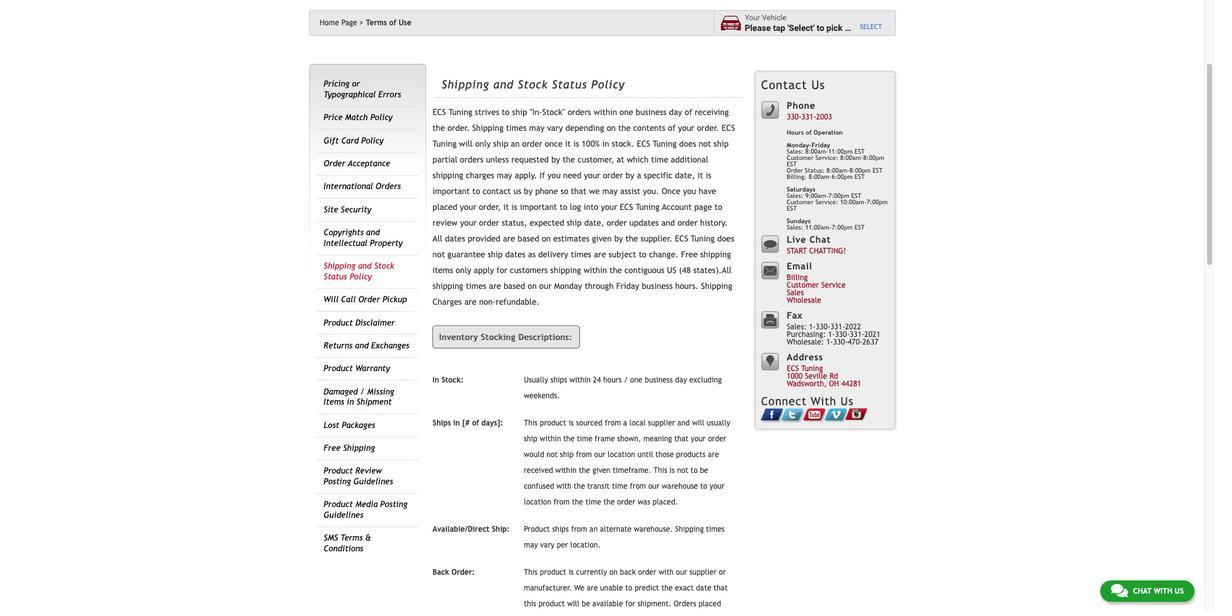 Task type: describe. For each thing, give the bounding box(es) containing it.
not up additional
[[699, 139, 712, 149]]

product warranty link
[[324, 364, 390, 374]]

0 vertical spatial 8:00pm
[[864, 154, 885, 161]]

home page
[[320, 18, 357, 27]]

available/direct ship:
[[433, 525, 510, 534]]

meaning
[[644, 435, 673, 444]]

will inside 'this product is currently on back order with our supplier or manufacturer. we are unable to predict the exact date that this product will be available for shipment. orders plac'
[[568, 600, 580, 609]]

time down transit
[[586, 498, 602, 507]]

ecs inside address ecs tuning 1000 seville rd wadsworth, oh 44281
[[787, 365, 800, 374]]

charges
[[433, 297, 462, 307]]

0 horizontal spatial shipping and stock status policy
[[324, 261, 394, 281]]

order acceptance
[[324, 159, 391, 168]]

is left sourced
[[569, 419, 574, 428]]

and inside "this product is sourced from a local supplier and will usually ship within the time frame shown, meaning that your order would not ship from our location until those products are received within the given timeframe. this is not to be confused with the transit time from our warehouse to your location from the time the order was placed."
[[678, 419, 690, 428]]

ship right would
[[560, 451, 574, 460]]

an inside ecs tuning strives to ship "in-stock" orders within one business day of receiving the order. shipping times may vary depending on the contents of your order. ecs tuning will only ship an order once it is 100% in stock. ecs tuning does not ship partial orders unless requested by the customer, at which time additional shipping charges may apply. if you need your order by a specific date, it is important to contact us by phone so that we may assist you. once you have placed your order, it is important to log into your ecs tuning account page to review your order status, expected ship date, order updates and order history. all dates provided are based on estimates given by the supplier. ecs tuning does not guarantee ship dates as delivery times are subject to change. free shipping items only apply for customers shipping within the contiguous us (48 states).all shipping times are based on our monday through friday business hours. shipping charges are non-refundable.
[[511, 139, 520, 149]]

with inside 'this product is currently on back order with our supplier or manufacturer. we are unable to predict the exact date that this product will be available for shipment. orders plac'
[[659, 568, 674, 577]]

0 horizontal spatial only
[[456, 266, 472, 275]]

0 vertical spatial orders
[[376, 182, 401, 191]]

chat with us link
[[1101, 581, 1195, 602]]

will inside "this product is sourced from a local supplier and will usually ship within the time frame shown, meaning that your order would not ship from our location until those products are received within the given timeframe. this is not to be confused with the transit time from our warehouse to your location from the time the order was placed."
[[693, 419, 705, 428]]

product warranty
[[324, 364, 390, 374]]

product for product disclaimer
[[324, 318, 353, 327]]

back
[[433, 568, 449, 577]]

available
[[593, 600, 624, 609]]

2003
[[817, 113, 833, 122]]

0 vertical spatial orders
[[568, 108, 592, 117]]

this for sourced
[[524, 419, 538, 428]]

tuning down you.
[[636, 203, 660, 212]]

customer,
[[578, 155, 614, 165]]

terms inside sms terms & conditions
[[341, 534, 363, 543]]

is down those
[[670, 467, 675, 475]]

11:00am-
[[806, 224, 832, 231]]

product ships from an alternate warehouse. shipping times may vary per location.
[[524, 525, 725, 550]]

transit
[[588, 482, 610, 491]]

gift
[[324, 136, 339, 145]]

monday-
[[787, 142, 812, 149]]

0 vertical spatial based
[[518, 234, 540, 244]]

received
[[524, 467, 553, 475]]

the up "location."
[[572, 498, 584, 507]]

ecs up partial
[[433, 108, 446, 117]]

will inside ecs tuning strives to ship "in-stock" orders within one business day of receiving the order. shipping times may vary depending on the contents of your order. ecs tuning will only ship an order once it is 100% in stock. ecs tuning does not ship partial orders unless requested by the customer, at which time additional shipping charges may apply. if you need your order by a specific date, it is important to contact us by phone so that we may assist you. once you have placed your order, it is important to log into your ecs tuning account page to review your order status, expected ship date, order updates and order history. all dates provided are based on estimates given by the supplier. ecs tuning does not guarantee ship dates as delivery times are subject to change. free shipping items only apply for customers shipping within the contiguous us (48 states).all shipping times are based on our monday through friday business hours. shipping charges are non-refundable.
[[459, 139, 473, 149]]

(48
[[679, 266, 691, 275]]

of left receiving
[[685, 108, 693, 117]]

of left 'use'
[[390, 18, 397, 27]]

given inside ecs tuning strives to ship "in-stock" orders within one business day of receiving the order. shipping times may vary depending on the contents of your order. ecs tuning will only ship an order once it is 100% in stock. ecs tuning does not ship partial orders unless requested by the customer, at which time additional shipping charges may apply. if you need your order by a specific date, it is important to contact us by phone so that we may assist you. once you have placed your order, it is important to log into your ecs tuning account page to review your order status, expected ship date, order updates and order history. all dates provided are based on estimates given by the supplier. ecs tuning does not guarantee ship dates as delivery times are subject to change. free shipping items only apply for customers shipping within the contiguous us (48 states).all shipping times are based on our monday through friday business hours. shipping charges are non-refundable.
[[592, 234, 612, 244]]

your left order,
[[460, 203, 477, 212]]

pricing or typographical errors
[[324, 79, 401, 99]]

friday inside hours of operation monday-friday sales: 8:00am-11:00pm est customer service: 8:00am-8:00pm est order status: 8:00am-8:00pm est billing: 8:00am-6:00pm est saturdays sales: 9:00am-7:00pm est customer service: 10:00am-7:00pm est sundays sales: 11:00am-7:00pm est
[[812, 142, 831, 149]]

the up stock.
[[619, 123, 631, 133]]

2 customer from the top
[[787, 199, 814, 206]]

is up 'have'
[[706, 171, 712, 180]]

to right warehouse
[[701, 482, 708, 491]]

charges
[[466, 171, 495, 180]]

order left was
[[617, 498, 636, 507]]

times down apply
[[466, 282, 487, 291]]

are up non-
[[489, 282, 501, 291]]

provided
[[468, 234, 501, 244]]

please
[[745, 22, 771, 33]]

1 vertical spatial this
[[654, 467, 668, 475]]

address
[[787, 352, 824, 363]]

an inside 'product ships from an alternate warehouse. shipping times may vary per location.'
[[590, 525, 598, 534]]

331- inside phone 330-331-2003
[[802, 113, 817, 122]]

we
[[575, 584, 585, 593]]

strives
[[475, 108, 500, 117]]

1 horizontal spatial shipping and stock status policy
[[442, 78, 625, 91]]

once
[[545, 139, 563, 149]]

of right [#
[[472, 419, 479, 428]]

the left transit
[[574, 482, 585, 491]]

card
[[341, 136, 359, 145]]

330- up the wholesale:
[[816, 323, 831, 332]]

supplier inside 'this product is currently on back order with our supplier or manufacturer. we are unable to predict the exact date that this product will be available for shipment. orders plac'
[[690, 568, 717, 577]]

is up status,
[[512, 203, 518, 212]]

&
[[365, 534, 371, 543]]

1 vertical spatial based
[[504, 282, 526, 291]]

1 horizontal spatial stock
[[518, 78, 548, 91]]

damaged
[[324, 387, 358, 397]]

0 horizontal spatial orders
[[460, 155, 484, 165]]

ship up unless
[[494, 139, 509, 149]]

is left "100%"
[[574, 139, 580, 149]]

at
[[617, 155, 625, 165]]

excluding
[[690, 376, 722, 385]]

1- left 2022
[[829, 331, 836, 339]]

within up depending
[[594, 108, 618, 117]]

log
[[570, 203, 581, 212]]

ships for product
[[553, 525, 569, 534]]

sourced
[[576, 419, 603, 428]]

contact
[[762, 78, 808, 92]]

vehicle
[[852, 22, 880, 33]]

order left updates
[[607, 218, 627, 228]]

specific
[[644, 171, 673, 180]]

shipping down states).all
[[701, 282, 733, 291]]

status,
[[502, 218, 527, 228]]

customer inside email billing customer service sales wholesale
[[787, 281, 820, 290]]

copyrights
[[324, 228, 364, 237]]

hours
[[604, 376, 622, 385]]

pick
[[827, 22, 843, 33]]

apply
[[474, 266, 494, 275]]

times down estimates
[[571, 250, 592, 259]]

the up partial
[[433, 123, 445, 133]]

2 order. from the left
[[697, 123, 720, 133]]

2 vertical spatial it
[[504, 203, 509, 212]]

product media posting guidelines
[[324, 500, 408, 520]]

ship left "in- at the top
[[512, 108, 527, 117]]

expected
[[530, 218, 565, 228]]

shipping up charges
[[433, 282, 464, 291]]

tuning inside address ecs tuning 1000 seville rd wadsworth, oh 44281
[[802, 365, 824, 374]]

your up provided
[[460, 218, 477, 228]]

7:00pm down the 6:00pm
[[829, 192, 850, 199]]

product for within
[[540, 419, 567, 428]]

may right we on the top
[[603, 187, 618, 196]]

will
[[324, 295, 339, 304]]

ship down log on the left of page
[[567, 218, 582, 228]]

pricing or typographical errors link
[[324, 79, 401, 99]]

for inside ecs tuning strives to ship "in-stock" orders within one business day of receiving the order. shipping times may vary depending on the contents of your order. ecs tuning will only ship an order once it is 100% in stock. ecs tuning does not ship partial orders unless requested by the customer, at which time additional shipping charges may apply. if you need your order by a specific date, it is important to contact us by phone so that we may assist you. once you have placed your order, it is important to log into your ecs tuning account page to review your order status, expected ship date, order updates and order history. all dates provided are based on estimates given by the supplier. ecs tuning does not guarantee ship dates as delivery times are subject to change. free shipping items only apply for customers shipping within the contiguous us (48 states).all shipping times are based on our monday through friday business hours. shipping charges are non-refundable.
[[497, 266, 508, 275]]

0 vertical spatial dates
[[445, 234, 466, 244]]

shipping inside shipping and stock status policy
[[324, 261, 356, 271]]

email
[[787, 261, 813, 271]]

2 horizontal spatial 331-
[[850, 331, 865, 339]]

ship down receiving
[[714, 139, 729, 149]]

international orders link
[[324, 182, 401, 191]]

lost packages link
[[324, 421, 375, 430]]

ship up would
[[524, 435, 538, 444]]

in stock:
[[433, 376, 464, 385]]

free inside ecs tuning strives to ship "in-stock" orders within one business day of receiving the order. shipping times may vary depending on the contents of your order. ecs tuning will only ship an order once it is 100% in stock. ecs tuning does not ship partial orders unless requested by the customer, at which time additional shipping charges may apply. if you need your order by a specific date, it is important to contact us by phone so that we may assist you. once you have placed your order, it is important to log into your ecs tuning account page to review your order status, expected ship date, order updates and order history. all dates provided are based on estimates given by the supplier. ecs tuning does not guarantee ship dates as delivery times are subject to change. free shipping items only apply for customers shipping within the contiguous us (48 states).all shipping times are based on our monday through friday business hours. shipping charges are non-refundable.
[[681, 250, 698, 259]]

contact
[[483, 187, 511, 196]]

subject
[[609, 250, 637, 259]]

1 vertical spatial location
[[524, 498, 552, 507]]

product review posting guidelines link
[[324, 467, 393, 487]]

shipping down partial
[[433, 171, 464, 180]]

1 vertical spatial 8:00pm
[[850, 167, 871, 174]]

stock inside shipping and stock status policy
[[374, 261, 394, 271]]

policy right card
[[361, 136, 384, 145]]

the up transit
[[579, 467, 591, 475]]

0 vertical spatial terms
[[366, 18, 387, 27]]

guarantee
[[448, 250, 486, 259]]

be inside 'this product is currently on back order with our supplier or manufacturer. we are unable to predict the exact date that this product will be available for shipment. orders plac'
[[582, 600, 591, 609]]

may down "in- at the top
[[529, 123, 545, 133]]

our up was
[[649, 482, 660, 491]]

1 vertical spatial it
[[698, 171, 704, 180]]

by up assist
[[626, 171, 635, 180]]

product for product media posting guidelines
[[324, 500, 353, 510]]

shipping up monday at the left top of page
[[551, 266, 582, 275]]

acceptance
[[348, 159, 391, 168]]

our down frame
[[595, 451, 606, 460]]

8:00am- up 9:00am-
[[809, 173, 832, 180]]

lost packages
[[324, 421, 375, 430]]

vary inside 'product ships from an alternate warehouse. shipping times may vary per location.'
[[541, 541, 555, 550]]

products
[[677, 451, 706, 460]]

to down the 'charges'
[[473, 187, 480, 196]]

8:00am- down 11:00pm
[[827, 167, 850, 174]]

stock:
[[442, 376, 464, 385]]

ship:
[[492, 525, 510, 534]]

the down subject
[[610, 266, 622, 275]]

470-
[[848, 338, 863, 347]]

phone
[[536, 187, 558, 196]]

price match policy link
[[324, 113, 393, 122]]

a inside your vehicle please tap 'select' to pick a vehicle
[[845, 22, 850, 33]]

policy up depending
[[592, 78, 625, 91]]

/ inside usually ships within 24 hours / one business day excluding weekends.
[[624, 376, 628, 385]]

within inside usually ships within 24 hours / one business day excluding weekends.
[[570, 376, 591, 385]]

shipping and stock status policy link
[[324, 261, 394, 281]]

from up frame
[[605, 419, 621, 428]]

order acceptance link
[[324, 159, 391, 168]]

shipping up states).all
[[701, 250, 731, 259]]

apply.
[[515, 171, 537, 180]]

sms terms & conditions
[[324, 534, 371, 554]]

email billing customer service sales wholesale
[[787, 261, 846, 305]]

of inside hours of operation monday-friday sales: 8:00am-11:00pm est customer service: 8:00am-8:00pm est order status: 8:00am-8:00pm est billing: 8:00am-6:00pm est saturdays sales: 9:00am-7:00pm est customer service: 10:00am-7:00pm est sundays sales: 11:00am-7:00pm est
[[806, 129, 812, 136]]

one inside usually ships within 24 hours / one business day excluding weekends.
[[631, 376, 643, 385]]

us
[[514, 187, 522, 196]]

was
[[638, 498, 651, 507]]

not down "all"
[[433, 250, 445, 259]]

ecs up change. on the right of the page
[[675, 234, 689, 244]]

1 horizontal spatial location
[[608, 451, 636, 460]]

order down usually
[[708, 435, 727, 444]]

order down account
[[678, 218, 698, 228]]

site security
[[324, 205, 372, 214]]

items
[[324, 398, 345, 407]]

so
[[561, 187, 569, 196]]

fax sales: 1-330-331-2022 purchasing: 1-330-331-2021 wholesale: 1-330-470-2637
[[787, 310, 881, 347]]

from down sourced
[[576, 451, 592, 460]]

0 horizontal spatial you
[[548, 171, 561, 180]]

rd
[[830, 372, 839, 381]]

2 sales: from the top
[[787, 192, 804, 199]]

the inside 'this product is currently on back order with our supplier or manufacturer. we are unable to predict the exact date that this product will be available for shipment. orders plac'
[[662, 584, 673, 593]]

330- left 2637
[[836, 331, 850, 339]]

posting for product media posting guidelines
[[381, 500, 408, 510]]

order down order,
[[479, 218, 500, 228]]

not right would
[[547, 451, 558, 460]]

damaged / missing items in shipment
[[324, 387, 394, 407]]

44281
[[842, 380, 862, 389]]

1 vertical spatial business
[[642, 282, 673, 291]]

to down products
[[691, 467, 698, 475]]

and up strives
[[494, 78, 514, 91]]

tuning up partial
[[433, 139, 457, 149]]

1 horizontal spatial date,
[[675, 171, 695, 180]]

that inside ecs tuning strives to ship "in-stock" orders within one business day of receiving the order. shipping times may vary depending on the contents of your order. ecs tuning will only ship an order once it is 100% in stock. ecs tuning does not ship partial orders unless requested by the customer, at which time additional shipping charges may apply. if you need your order by a specific date, it is important to contact us by phone so that we may assist you. once you have placed your order, it is important to log into your ecs tuning account page to review your order status, expected ship date, order updates and order history. all dates provided are based on estimates given by the supplier. ecs tuning does not guarantee ship dates as delivery times are subject to change. free shipping items only apply for customers shipping within the contiguous us (48 states).all shipping times are based on our monday through friday business hours. shipping charges are non-refundable.
[[571, 187, 587, 196]]

supplier inside "this product is sourced from a local supplier and will usually ship within the time frame shown, meaning that your order would not ship from our location until those products are received within the given timeframe. this is not to be confused with the transit time from our warehouse to your location from the time the order was placed."
[[648, 419, 676, 428]]

0 horizontal spatial us
[[812, 78, 826, 92]]

0 horizontal spatial important
[[433, 187, 470, 196]]

1 vertical spatial important
[[520, 203, 558, 212]]

free shipping link
[[324, 444, 375, 453]]

order inside 'this product is currently on back order with our supplier or manufacturer. we are unable to predict the exact date that this product will be available for shipment. orders plac'
[[638, 568, 657, 577]]

product for product warranty
[[324, 364, 353, 374]]

your right into
[[601, 203, 618, 212]]

to up contiguous
[[639, 250, 647, 259]]

your right warehouse
[[710, 482, 725, 491]]

0 horizontal spatial order
[[324, 159, 346, 168]]

time inside ecs tuning strives to ship "in-stock" orders within one business day of receiving the order. shipping times may vary depending on the contents of your order. ecs tuning will only ship an order once it is 100% in stock. ecs tuning does not ship partial orders unless requested by the customer, at which time additional shipping charges may apply. if you need your order by a specific date, it is important to contact us by phone so that we may assist you. once you have placed your order, it is important to log into your ecs tuning account page to review your order status, expected ship date, order updates and order history. all dates provided are based on estimates given by the supplier. ecs tuning does not guarantee ship dates as delivery times are subject to change. free shipping items only apply for customers shipping within the contiguous us (48 states).all shipping times are based on our monday through friday business hours. shipping charges are non-refundable.
[[652, 155, 669, 165]]

the up subject
[[626, 234, 638, 244]]

order up the requested
[[523, 139, 543, 149]]

ecs down assist
[[620, 203, 634, 212]]

chat inside 'link'
[[1134, 587, 1152, 596]]

2 vertical spatial in
[[454, 419, 460, 428]]

times up the requested
[[506, 123, 527, 133]]

back order:
[[433, 568, 475, 577]]

back
[[620, 568, 636, 577]]

/ inside damaged / missing items in shipment
[[361, 387, 365, 397]]

to left log on the left of page
[[560, 203, 568, 212]]

7:00pm down 10:00am-
[[832, 224, 853, 231]]

exchanges
[[371, 341, 410, 351]]

and inside shipping and stock status policy
[[358, 261, 372, 271]]

and down product disclaimer 'link'
[[355, 341, 369, 351]]

status inside shipping and stock status policy
[[324, 272, 347, 281]]

will call order pickup
[[324, 295, 407, 304]]

day inside usually ships within 24 hours / one business day excluding weekends.
[[676, 376, 688, 385]]

purchasing:
[[787, 331, 827, 339]]

we
[[589, 187, 600, 196]]

warehouse
[[662, 482, 698, 491]]

are left subject
[[594, 250, 606, 259]]



Task type: vqa. For each thing, say whether or not it's contained in the screenshot.
CHAT
yes



Task type: locate. For each thing, give the bounding box(es) containing it.
ships inside usually ships within 24 hours / one business day excluding weekends.
[[551, 376, 568, 385]]

that right the so
[[571, 187, 587, 196]]

330- down phone
[[787, 113, 802, 122]]

1 horizontal spatial that
[[675, 435, 689, 444]]

1- up the wholesale:
[[809, 323, 816, 332]]

estimates
[[554, 234, 590, 244]]

dates right "all"
[[445, 234, 466, 244]]

1 horizontal spatial important
[[520, 203, 558, 212]]

descriptions:
[[519, 333, 573, 342]]

1 vertical spatial shipping and stock status policy
[[324, 261, 394, 281]]

2 horizontal spatial us
[[1176, 587, 1185, 596]]

for right available
[[626, 600, 636, 609]]

packages
[[342, 421, 375, 430]]

tap
[[774, 22, 786, 33]]

assist
[[621, 187, 641, 196]]

1 service: from the top
[[816, 154, 839, 161]]

product for product ships from an alternate warehouse. shipping times may vary per location.
[[524, 525, 550, 534]]

will
[[459, 139, 473, 149], [693, 419, 705, 428], [568, 600, 580, 609]]

lost
[[324, 421, 339, 430]]

sales: down billing:
[[787, 192, 804, 199]]

with inside "this product is sourced from a local supplier and will usually ship within the time frame shown, meaning that your order would not ship from our location until those products are received within the given timeframe. this is not to be confused with the transit time from our warehouse to your location from the time the order was placed."
[[557, 482, 572, 491]]

and inside copyrights and intellectual property
[[366, 228, 380, 237]]

with up predict
[[659, 568, 674, 577]]

guidelines down the "review"
[[354, 477, 393, 487]]

supplier up "date"
[[690, 568, 717, 577]]

100%
[[582, 139, 600, 149]]

1 horizontal spatial chat
[[1134, 587, 1152, 596]]

by down once
[[552, 155, 561, 165]]

tuning
[[449, 108, 473, 117], [433, 139, 457, 149], [653, 139, 677, 149], [636, 203, 660, 212], [691, 234, 715, 244], [802, 365, 824, 374]]

1 vertical spatial friday
[[617, 282, 640, 291]]

1 vertical spatial day
[[676, 376, 688, 385]]

1 vertical spatial for
[[626, 600, 636, 609]]

ecs down "contents"
[[637, 139, 651, 149]]

0 vertical spatial with
[[557, 482, 572, 491]]

sundays
[[787, 218, 811, 225]]

need
[[564, 171, 582, 180]]

business right hours
[[645, 376, 673, 385]]

intellectual
[[324, 238, 368, 248]]

1 vertical spatial service:
[[816, 199, 839, 206]]

us for connect
[[841, 395, 854, 408]]

1 vertical spatial will
[[693, 419, 705, 428]]

be inside "this product is sourced from a local supplier and will usually ship within the time frame shown, meaning that your order would not ship from our location until those products are received within the given timeframe. this is not to be confused with the transit time from our warehouse to your location from the time the order was placed."
[[700, 467, 709, 475]]

4 sales: from the top
[[787, 323, 807, 332]]

us down 44281
[[841, 395, 854, 408]]

this for currently
[[524, 568, 538, 577]]

0 horizontal spatial does
[[680, 139, 697, 149]]

order.
[[448, 123, 470, 133], [697, 123, 720, 133]]

1 sales: from the top
[[787, 148, 804, 155]]

may inside 'product ships from an alternate warehouse. shipping times may vary per location.'
[[524, 541, 538, 550]]

day left receiving
[[670, 108, 683, 117]]

0 vertical spatial stock
[[518, 78, 548, 91]]

important up placed
[[433, 187, 470, 196]]

order. down receiving
[[697, 123, 720, 133]]

chat inside live chat start chatting!
[[810, 234, 831, 245]]

product down free shipping
[[324, 467, 353, 476]]

1 vertical spatial orders
[[460, 155, 484, 165]]

terms right "page"
[[366, 18, 387, 27]]

customer service link
[[787, 281, 846, 290]]

location down confused
[[524, 498, 552, 507]]

to right page
[[715, 203, 723, 212]]

and up products
[[678, 419, 690, 428]]

within up would
[[540, 435, 561, 444]]

2 vertical spatial that
[[714, 584, 728, 593]]

the
[[433, 123, 445, 133], [619, 123, 631, 133], [563, 155, 575, 165], [626, 234, 638, 244], [610, 266, 622, 275], [564, 435, 575, 444], [579, 467, 591, 475], [574, 482, 585, 491], [572, 498, 584, 507], [604, 498, 615, 507], [662, 584, 673, 593]]

1 horizontal spatial will
[[568, 600, 580, 609]]

0 vertical spatial customer
[[787, 154, 814, 161]]

vary inside ecs tuning strives to ship "in-stock" orders within one business day of receiving the order. shipping times may vary depending on the contents of your order. ecs tuning will only ship an order once it is 100% in stock. ecs tuning does not ship partial orders unless requested by the customer, at which time additional shipping charges may apply. if you need your order by a specific date, it is important to contact us by phone so that we may assist you. once you have placed your order, it is important to log into your ecs tuning account page to review your order status, expected ship date, order updates and order history. all dates provided are based on estimates given by the supplier. ecs tuning does not guarantee ship dates as delivery times are subject to change. free shipping items only apply for customers shipping within the contiguous us (48 states).all shipping times are based on our monday through friday business hours. shipping charges are non-refundable.
[[547, 123, 563, 133]]

1 vertical spatial does
[[718, 234, 735, 244]]

sales: down fax
[[787, 323, 807, 332]]

in inside damaged / missing items in shipment
[[347, 398, 354, 407]]

0 vertical spatial or
[[352, 79, 360, 89]]

1 horizontal spatial it
[[566, 139, 571, 149]]

0 horizontal spatial posting
[[324, 477, 351, 487]]

your up we on the top
[[584, 171, 601, 180]]

2 service: from the top
[[816, 199, 839, 206]]

ship down provided
[[488, 250, 503, 259]]

is left currently
[[569, 568, 574, 577]]

shipment.
[[638, 600, 672, 609]]

one right hours
[[631, 376, 643, 385]]

product up manufacturer.
[[540, 568, 567, 577]]

service: up status:
[[816, 154, 839, 161]]

order inside hours of operation monday-friday sales: 8:00am-11:00pm est customer service: 8:00am-8:00pm est order status: 8:00am-8:00pm est billing: 8:00am-6:00pm est saturdays sales: 9:00am-7:00pm est customer service: 10:00am-7:00pm est sundays sales: 11:00am-7:00pm est
[[787, 167, 803, 174]]

order down at
[[603, 171, 624, 180]]

8:00am- up status:
[[806, 148, 829, 155]]

date
[[696, 584, 712, 593]]

1 vertical spatial us
[[841, 395, 854, 408]]

free
[[681, 250, 698, 259], [324, 444, 341, 453]]

0 vertical spatial ships
[[551, 376, 568, 385]]

select link
[[861, 23, 883, 31]]

available/direct
[[433, 525, 490, 534]]

disclaimer
[[356, 318, 395, 327]]

updates
[[630, 218, 659, 228]]

stock.
[[612, 139, 635, 149]]

0 vertical spatial posting
[[324, 477, 351, 487]]

24
[[593, 376, 601, 385]]

on inside 'this product is currently on back order with our supplier or manufacturer. we are unable to predict the exact date that this product will be available for shipment. orders plac'
[[610, 568, 618, 577]]

within up through
[[584, 266, 607, 275]]

review
[[356, 467, 382, 476]]

1 order. from the left
[[448, 123, 470, 133]]

this down those
[[654, 467, 668, 475]]

0 vertical spatial location
[[608, 451, 636, 460]]

1 horizontal spatial terms
[[366, 18, 387, 27]]

1 horizontal spatial /
[[624, 376, 628, 385]]

are inside 'this product is currently on back order with our supplier or manufacturer. we are unable to predict the exact date that this product will be available for shipment. orders plac'
[[587, 584, 598, 593]]

wadsworth,
[[787, 380, 827, 389]]

0 vertical spatial day
[[670, 108, 683, 117]]

3 sales: from the top
[[787, 224, 804, 231]]

be down products
[[700, 467, 709, 475]]

day inside ecs tuning strives to ship "in-stock" orders within one business day of receiving the order. shipping times may vary depending on the contents of your order. ecs tuning will only ship an order once it is 100% in stock. ecs tuning does not ship partial orders unless requested by the customer, at which time additional shipping charges may apply. if you need your order by a specific date, it is important to contact us by phone so that we may assist you. once you have placed your order, it is important to log into your ecs tuning account page to review your order status, expected ship date, order updates and order history. all dates provided are based on estimates given by the supplier. ecs tuning does not guarantee ship dates as delivery times are subject to change. free shipping items only apply for customers shipping within the contiguous us (48 states).all shipping times are based on our monday through friday business hours. shipping charges are non-refundable.
[[670, 108, 683, 117]]

this down weekends. at bottom left
[[524, 419, 538, 428]]

use
[[399, 18, 412, 27]]

2 horizontal spatial order
[[787, 167, 803, 174]]

times inside 'product ships from an alternate warehouse. shipping times may vary per location.'
[[707, 525, 725, 534]]

on down expected in the top left of the page
[[542, 234, 551, 244]]

3 customer from the top
[[787, 281, 820, 290]]

330- down 2022
[[834, 338, 848, 347]]

1 horizontal spatial with
[[659, 568, 674, 577]]

in
[[433, 376, 439, 385]]

in inside ecs tuning strives to ship "in-stock" orders within one business day of receiving the order. shipping times may vary depending on the contents of your order. ecs tuning will only ship an order once it is 100% in stock. ecs tuning does not ship partial orders unless requested by the customer, at which time additional shipping charges may apply. if you need your order by a specific date, it is important to contact us by phone so that we may assist you. once you have placed your order, it is important to log into your ecs tuning account page to review your order status, expected ship date, order updates and order history. all dates provided are based on estimates given by the supplier. ecs tuning does not guarantee ship dates as delivery times are subject to change. free shipping items only apply for customers shipping within the contiguous us (48 states).all shipping times are based on our monday through friday business hours. shipping charges are non-refundable.
[[603, 139, 610, 149]]

1 vertical spatial orders
[[674, 600, 697, 609]]

1 horizontal spatial status
[[552, 78, 588, 91]]

1 vertical spatial with
[[659, 568, 674, 577]]

our inside ecs tuning strives to ship "in-stock" orders within one business day of receiving the order. shipping times may vary depending on the contents of your order. ecs tuning will only ship an order once it is 100% in stock. ecs tuning does not ship partial orders unless requested by the customer, at which time additional shipping charges may apply. if you need your order by a specific date, it is important to contact us by phone so that we may assist you. once you have placed your order, it is important to log into your ecs tuning account page to review your order status, expected ship date, order updates and order history. all dates provided are based on estimates given by the supplier. ecs tuning does not guarantee ship dates as delivery times are subject to change. free shipping items only apply for customers shipping within the contiguous us (48 states).all shipping times are based on our monday through friday business hours. shipping charges are non-refundable.
[[540, 282, 552, 291]]

based up the as
[[518, 234, 540, 244]]

a inside ecs tuning strives to ship "in-stock" orders within one business day of receiving the order. shipping times may vary depending on the contents of your order. ecs tuning will only ship an order once it is 100% in stock. ecs tuning does not ship partial orders unless requested by the customer, at which time additional shipping charges may apply. if you need your order by a specific date, it is important to contact us by phone so that we may assist you. once you have placed your order, it is important to log into your ecs tuning account page to review your order status, expected ship date, order updates and order history. all dates provided are based on estimates given by the supplier. ecs tuning does not guarantee ship dates as delivery times are subject to change. free shipping items only apply for customers shipping within the contiguous us (48 states).all shipping times are based on our monday through friday business hours. shipping charges are non-refundable.
[[637, 171, 642, 180]]

0 horizontal spatial stock
[[374, 261, 394, 271]]

1 horizontal spatial free
[[681, 250, 698, 259]]

refundable.
[[496, 297, 540, 307]]

sales: inside fax sales: 1-330-331-2022 purchasing: 1-330-331-2021 wholesale: 1-330-470-2637
[[787, 323, 807, 332]]

does down history.
[[718, 234, 735, 244]]

it right once
[[566, 139, 571, 149]]

returns and exchanges
[[324, 341, 410, 351]]

1 given from the top
[[592, 234, 612, 244]]

your up products
[[691, 435, 706, 444]]

supplier up meaning
[[648, 419, 676, 428]]

or inside 'this product is currently on back order with our supplier or manufacturer. we are unable to predict the exact date that this product will be available for shipment. orders plac'
[[719, 568, 726, 577]]

0 vertical spatial be
[[700, 467, 709, 475]]

and down account
[[662, 218, 675, 228]]

stock"
[[543, 108, 565, 117]]

2 horizontal spatial that
[[714, 584, 728, 593]]

policy up "will call order pickup"
[[350, 272, 372, 281]]

1 horizontal spatial only
[[475, 139, 491, 149]]

/ up shipment
[[361, 387, 365, 397]]

1 vertical spatial that
[[675, 435, 689, 444]]

page
[[342, 18, 357, 27]]

1 horizontal spatial friday
[[812, 142, 831, 149]]

copyrights and intellectual property link
[[324, 228, 403, 248]]

1 vertical spatial vary
[[541, 541, 555, 550]]

inventory stocking descriptions:
[[440, 333, 573, 342]]

product inside "this product is sourced from a local supplier and will usually ship within the time frame shown, meaning that your order would not ship from our location until those products are received within the given timeframe. this is not to be confused with the transit time from our warehouse to your location from the time the order was placed."
[[540, 419, 567, 428]]

vary left per
[[541, 541, 555, 550]]

0 horizontal spatial a
[[624, 419, 628, 428]]

orders
[[568, 108, 592, 117], [460, 155, 484, 165]]

that inside 'this product is currently on back order with our supplier or manufacturer. we are unable to predict the exact date that this product will be available for shipment. orders plac'
[[714, 584, 728, 593]]

policy down errors
[[371, 113, 393, 122]]

that inside "this product is sourced from a local supplier and will usually ship within the time frame shown, meaning that your order would not ship from our location until those products are received within the given timeframe. this is not to be confused with the transit time from our warehouse to your location from the time the order was placed."
[[675, 435, 689, 444]]

product media posting guidelines link
[[324, 500, 408, 520]]

1 vertical spatial ships
[[553, 525, 569, 534]]

1 horizontal spatial order
[[359, 295, 380, 304]]

0 horizontal spatial for
[[497, 266, 508, 275]]

orders inside 'this product is currently on back order with our supplier or manufacturer. we are unable to predict the exact date that this product will be available for shipment. orders plac'
[[674, 600, 697, 609]]

in right "100%"
[[603, 139, 610, 149]]

2 vertical spatial a
[[624, 419, 628, 428]]

posting for product review posting guidelines
[[324, 477, 351, 487]]

0 horizontal spatial or
[[352, 79, 360, 89]]

1 vertical spatial dates
[[506, 250, 526, 259]]

product for product review posting guidelines
[[324, 467, 353, 476]]

0 vertical spatial this
[[524, 419, 538, 428]]

your up additional
[[679, 123, 695, 133]]

order. up partial
[[448, 123, 470, 133]]

tuning down history.
[[691, 234, 715, 244]]

330- inside phone 330-331-2003
[[787, 113, 802, 122]]

vary
[[547, 123, 563, 133], [541, 541, 555, 550]]

are left non-
[[465, 297, 477, 307]]

within right received
[[556, 467, 577, 475]]

on left back
[[610, 568, 618, 577]]

home
[[320, 18, 339, 27]]

0 horizontal spatial friday
[[617, 282, 640, 291]]

product inside product media posting guidelines
[[324, 500, 353, 510]]

dates left the as
[[506, 250, 526, 259]]

or inside pricing or typographical errors
[[352, 79, 360, 89]]

ships
[[551, 376, 568, 385], [553, 525, 569, 534]]

in
[[603, 139, 610, 149], [347, 398, 354, 407], [454, 419, 460, 428]]

hours of operation monday-friday sales: 8:00am-11:00pm est customer service: 8:00am-8:00pm est order status: 8:00am-8:00pm est billing: 8:00am-6:00pm est saturdays sales: 9:00am-7:00pm est customer service: 10:00am-7:00pm est sundays sales: 11:00am-7:00pm est
[[787, 129, 888, 231]]

policy
[[592, 78, 625, 91], [371, 113, 393, 122], [361, 136, 384, 145], [350, 272, 372, 281]]

2 horizontal spatial in
[[603, 139, 610, 149]]

"in-
[[530, 108, 543, 117]]

0 vertical spatial does
[[680, 139, 697, 149]]

currently
[[576, 568, 608, 577]]

2 horizontal spatial with
[[1155, 587, 1173, 596]]

1 horizontal spatial a
[[637, 171, 642, 180]]

shipping inside 'product ships from an alternate warehouse. shipping times may vary per location.'
[[676, 525, 704, 534]]

0 horizontal spatial date,
[[585, 218, 605, 228]]

ships for usually
[[551, 376, 568, 385]]

to inside your vehicle please tap 'select' to pick a vehicle
[[817, 22, 825, 33]]

day left the excluding
[[676, 376, 688, 385]]

posting inside product review posting guidelines
[[324, 477, 351, 487]]

if
[[540, 171, 545, 180]]

a
[[845, 22, 850, 33], [637, 171, 642, 180], [624, 419, 628, 428]]

0 vertical spatial product
[[540, 419, 567, 428]]

local
[[630, 419, 646, 428]]

status up stock"
[[552, 78, 588, 91]]

0 vertical spatial status
[[552, 78, 588, 91]]

orders
[[376, 182, 401, 191], [674, 600, 697, 609]]

1 horizontal spatial posting
[[381, 500, 408, 510]]

operation
[[814, 129, 843, 136]]

shipping and stock status policy up "in- at the top
[[442, 78, 625, 91]]

1 customer from the top
[[787, 154, 814, 161]]

by up subject
[[615, 234, 624, 244]]

start chatting! link
[[787, 247, 847, 256]]

your
[[745, 13, 761, 22]]

0 horizontal spatial chat
[[810, 234, 831, 245]]

customers
[[510, 266, 548, 275]]

are down status,
[[503, 234, 515, 244]]

7:00pm right 9:00am-
[[867, 199, 888, 206]]

sales:
[[787, 148, 804, 155], [787, 192, 804, 199], [787, 224, 804, 231], [787, 323, 807, 332]]

0 horizontal spatial terms
[[341, 534, 363, 543]]

1 vertical spatial status
[[324, 272, 347, 281]]

the up need
[[563, 155, 575, 165]]

1 horizontal spatial order.
[[697, 123, 720, 133]]

receiving
[[695, 108, 729, 117]]

by
[[552, 155, 561, 165], [626, 171, 635, 180], [524, 187, 533, 196], [615, 234, 624, 244]]

given inside "this product is sourced from a local supplier and will usually ship within the time frame shown, meaning that your order would not ship from our location until those products are received within the given timeframe. this is not to be confused with the transit time from our warehouse to your location from the time the order was placed."
[[593, 467, 611, 475]]

shipping right "warehouse." on the right bottom
[[676, 525, 704, 534]]

0 vertical spatial only
[[475, 139, 491, 149]]

guidelines for review
[[354, 477, 393, 487]]

time
[[652, 155, 669, 165], [577, 435, 593, 444], [612, 482, 628, 491], [586, 498, 602, 507]]

guidelines inside product media posting guidelines
[[324, 511, 364, 520]]

to inside 'this product is currently on back order with our supplier or manufacturer. we are unable to predict the exact date that this product will be available for shipment. orders plac'
[[626, 584, 633, 593]]

copyrights and intellectual property
[[324, 228, 403, 248]]

usually ships within 24 hours / one business day excluding weekends.
[[524, 376, 722, 401]]

2 vertical spatial product
[[539, 600, 565, 609]]

by right "us"
[[524, 187, 533, 196]]

confused
[[524, 482, 555, 491]]

product inside 'product ships from an alternate warehouse. shipping times may vary per location.'
[[524, 525, 550, 534]]

our up exact at the right bottom of page
[[676, 568, 688, 577]]

our inside 'this product is currently on back order with our supplier or manufacturer. we are unable to predict the exact date that this product will be available for shipment. orders plac'
[[676, 568, 688, 577]]

ships right "usually"
[[551, 376, 568, 385]]

free down "lost" in the left of the page
[[324, 444, 341, 453]]

guidelines for media
[[324, 511, 364, 520]]

from down confused
[[554, 498, 570, 507]]

status
[[552, 78, 588, 91], [324, 272, 347, 281]]

0 horizontal spatial supplier
[[648, 419, 676, 428]]

product for we
[[540, 568, 567, 577]]

1 vertical spatial posting
[[381, 500, 408, 510]]

and inside ecs tuning strives to ship "in-stock" orders within one business day of receiving the order. shipping times may vary depending on the contents of your order. ecs tuning will only ship an order once it is 100% in stock. ecs tuning does not ship partial orders unless requested by the customer, at which time additional shipping charges may apply. if you need your order by a specific date, it is important to contact us by phone so that we may assist you. once you have placed your order, it is important to log into your ecs tuning account page to review your order status, expected ship date, order updates and order history. all dates provided are based on estimates given by the supplier. ecs tuning does not guarantee ship dates as delivery times are subject to change. free shipping items only apply for customers shipping within the contiguous us (48 states).all shipping times are based on our monday through friday business hours. shipping charges are non-refundable.
[[662, 218, 675, 228]]

business
[[636, 108, 667, 117], [642, 282, 673, 291], [645, 376, 673, 385]]

comments image
[[1112, 583, 1129, 599]]

tuning down "contents"
[[653, 139, 677, 149]]

friday inside ecs tuning strives to ship "in-stock" orders within one business day of receiving the order. shipping times may vary depending on the contents of your order. ecs tuning will only ship an order once it is 100% in stock. ecs tuning does not ship partial orders unless requested by the customer, at which time additional shipping charges may apply. if you need your order by a specific date, it is important to contact us by phone so that we may assist you. once you have placed your order, it is important to log into your ecs tuning account page to review your order status, expected ship date, order updates and order history. all dates provided are based on estimates given by the supplier. ecs tuning does not guarantee ship dates as delivery times are subject to change. free shipping items only apply for customers shipping within the contiguous us (48 states).all shipping times are based on our monday through friday business hours. shipping charges are non-refundable.
[[617, 282, 640, 291]]

billing
[[787, 274, 808, 282]]

frame
[[595, 435, 615, 444]]

product inside product review posting guidelines
[[324, 467, 353, 476]]

1 horizontal spatial does
[[718, 234, 735, 244]]

us
[[667, 266, 677, 275]]

0 horizontal spatial in
[[347, 398, 354, 407]]

ships
[[433, 419, 451, 428]]

a inside "this product is sourced from a local supplier and will usually ship within the time frame shown, meaning that your order would not ship from our location until those products are received within the given timeframe. this is not to be confused with the transit time from our warehouse to your location from the time the order was placed."
[[624, 419, 628, 428]]

free up (48 at the right top of the page
[[681, 250, 698, 259]]

shipping down packages
[[343, 444, 375, 453]]

and
[[494, 78, 514, 91], [662, 218, 675, 228], [366, 228, 380, 237], [358, 261, 372, 271], [355, 341, 369, 351], [678, 419, 690, 428]]

guidelines inside product review posting guidelines
[[354, 477, 393, 487]]

8:00am-
[[806, 148, 829, 155], [841, 154, 864, 161], [827, 167, 850, 174], [809, 173, 832, 180]]

be down we at bottom
[[582, 600, 591, 609]]

1 vertical spatial stock
[[374, 261, 394, 271]]

price match policy
[[324, 113, 393, 122]]

shipping down strives
[[472, 123, 504, 133]]

0 vertical spatial important
[[433, 187, 470, 196]]

1 vertical spatial be
[[582, 600, 591, 609]]

with right 'comments' image
[[1155, 587, 1173, 596]]

0 horizontal spatial order.
[[448, 123, 470, 133]]

1 vertical spatial one
[[631, 376, 643, 385]]

are inside "this product is sourced from a local supplier and will usually ship within the time frame shown, meaning that your order would not ship from our location until those products are received within the given timeframe. this is not to be confused with the transit time from our warehouse to your location from the time the order was placed."
[[708, 451, 719, 460]]

1 horizontal spatial supplier
[[690, 568, 717, 577]]

us for chat
[[1176, 587, 1185, 596]]

1 vertical spatial you
[[684, 187, 697, 196]]

business inside usually ships within 24 hours / one business day excluding weekends.
[[645, 376, 673, 385]]

330-331-2003 link
[[787, 113, 833, 122]]

2 given from the top
[[593, 467, 611, 475]]

of right "contents"
[[668, 123, 676, 133]]

for inside 'this product is currently on back order with our supplier or manufacturer. we are unable to predict the exact date that this product will be available for shipment. orders plac'
[[626, 600, 636, 609]]

1 horizontal spatial orders
[[568, 108, 592, 117]]

1 vertical spatial supplier
[[690, 568, 717, 577]]

0 vertical spatial guidelines
[[354, 477, 393, 487]]

non-
[[479, 297, 496, 307]]

this inside 'this product is currently on back order with our supplier or manufacturer. we are unable to predict the exact date that this product will be available for shipment. orders plac'
[[524, 568, 538, 577]]

the down transit
[[604, 498, 615, 507]]

0 vertical spatial one
[[620, 108, 634, 117]]

1 horizontal spatial us
[[841, 395, 854, 408]]

1 vertical spatial a
[[637, 171, 642, 180]]

shipping up strives
[[442, 78, 490, 91]]

from inside 'product ships from an alternate warehouse. shipping times may vary per location.'
[[572, 525, 588, 534]]

posting inside product media posting guidelines
[[381, 500, 408, 510]]

to right strives
[[502, 108, 510, 117]]

us inside 'link'
[[1176, 587, 1185, 596]]

timeframe.
[[613, 467, 652, 475]]

one inside ecs tuning strives to ship "in-stock" orders within one business day of receiving the order. shipping times may vary depending on the contents of your order. ecs tuning will only ship an order once it is 100% in stock. ecs tuning does not ship partial orders unless requested by the customer, at which time additional shipping charges may apply. if you need your order by a specific date, it is important to contact us by phone so that we may assist you. once you have placed your order, it is important to log into your ecs tuning account page to review your order status, expected ship date, order updates and order history. all dates provided are based on estimates given by the supplier. ecs tuning does not guarantee ship dates as delivery times are subject to change. free shipping items only apply for customers shipping within the contiguous us (48 states).all shipping times are based on our monday through friday business hours. shipping charges are non-refundable.
[[620, 108, 634, 117]]

order:
[[452, 568, 475, 577]]

0 vertical spatial business
[[636, 108, 667, 117]]

connect
[[762, 395, 807, 408]]

0 vertical spatial for
[[497, 266, 508, 275]]

based
[[518, 234, 540, 244], [504, 282, 526, 291]]

live
[[787, 234, 807, 245]]

'select'
[[788, 22, 815, 33]]

1 horizontal spatial 331-
[[831, 323, 846, 332]]

1 vertical spatial or
[[719, 568, 726, 577]]

1 vertical spatial free
[[324, 444, 341, 453]]

partial
[[433, 155, 458, 165]]

important down phone
[[520, 203, 558, 212]]

product disclaimer
[[324, 318, 395, 327]]

ships inside 'product ships from an alternate warehouse. shipping times may vary per location.'
[[553, 525, 569, 534]]

1 vertical spatial terms
[[341, 534, 363, 543]]

1- right the wholesale:
[[827, 338, 834, 347]]

based up the refundable.
[[504, 282, 526, 291]]

2 horizontal spatial a
[[845, 22, 850, 33]]

location down shown,
[[608, 451, 636, 460]]

ecs down 'address'
[[787, 365, 800, 374]]

orders up the 'charges'
[[460, 155, 484, 165]]

1 vertical spatial an
[[590, 525, 598, 534]]

policy inside shipping and stock status policy
[[350, 272, 372, 281]]

10:00am-
[[841, 199, 867, 206]]

saturdays
[[787, 186, 816, 193]]

would
[[524, 451, 545, 460]]

your vehicle please tap 'select' to pick a vehicle
[[745, 13, 880, 33]]

phone 330-331-2003
[[787, 100, 833, 122]]

with inside 'link'
[[1155, 587, 1173, 596]]

product review posting guidelines
[[324, 467, 393, 487]]

ecs down receiving
[[722, 123, 736, 133]]

0 vertical spatial shipping and stock status policy
[[442, 78, 625, 91]]

terms up conditions
[[341, 534, 363, 543]]

gift card policy link
[[324, 136, 384, 145]]

is inside 'this product is currently on back order with our supplier or manufacturer. we are unable to predict the exact date that this product will be available for shipment. orders plac'
[[569, 568, 574, 577]]



